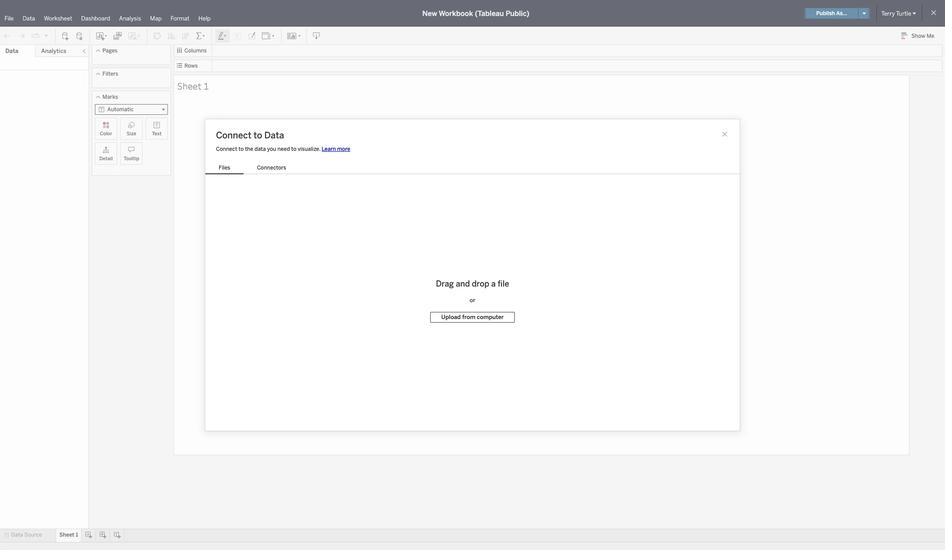 Task type: locate. For each thing, give the bounding box(es) containing it.
0 horizontal spatial 1
[[76, 532, 78, 538]]

1 down columns
[[204, 80, 209, 92]]

1 horizontal spatial sheet 1
[[177, 80, 209, 92]]

visualize.
[[298, 146, 320, 152]]

public)
[[506, 9, 529, 18]]

replay animation image right redo "icon"
[[31, 31, 40, 40]]

data down undo image
[[5, 48, 18, 54]]

you
[[267, 146, 276, 152]]

learn
[[322, 146, 336, 152]]

2 connect from the top
[[216, 146, 237, 152]]

source
[[24, 532, 42, 538]]

0 horizontal spatial replay animation image
[[31, 31, 40, 40]]

sheet 1
[[177, 80, 209, 92], [59, 532, 78, 538]]

or
[[470, 297, 475, 304]]

sort descending image
[[181, 31, 190, 40]]

(tableau
[[475, 9, 504, 18]]

new worksheet image
[[95, 31, 108, 40]]

1
[[204, 80, 209, 92], [76, 532, 78, 538]]

connect to the data you need to visualize. learn more
[[216, 146, 350, 152]]

to left "the"
[[239, 146, 244, 152]]

connect up files
[[216, 146, 237, 152]]

fit image
[[261, 31, 276, 40]]

1 horizontal spatial 1
[[204, 80, 209, 92]]

1 vertical spatial sheet 1
[[59, 532, 78, 538]]

dashboard
[[81, 15, 110, 22]]

sheet down rows
[[177, 80, 202, 92]]

show me button
[[897, 29, 942, 43]]

turtle
[[896, 10, 911, 17]]

and
[[456, 279, 470, 289]]

0 vertical spatial sheet
[[177, 80, 202, 92]]

drag
[[436, 279, 454, 289]]

publish
[[816, 10, 835, 16]]

from
[[462, 314, 475, 321]]

show/hide cards image
[[287, 31, 301, 40]]

sheet 1 down rows
[[177, 80, 209, 92]]

as...
[[836, 10, 847, 16]]

data
[[23, 15, 35, 22], [5, 48, 18, 54], [264, 130, 284, 141], [11, 532, 23, 538]]

show me
[[912, 33, 934, 39]]

sort ascending image
[[167, 31, 176, 40]]

replay animation image
[[31, 31, 40, 40], [44, 33, 49, 38]]

to up data
[[254, 130, 262, 141]]

drop
[[472, 279, 489, 289]]

1 vertical spatial 1
[[76, 532, 78, 538]]

pause auto updates image
[[75, 31, 84, 40]]

file
[[4, 15, 14, 22]]

1 horizontal spatial replay animation image
[[44, 33, 49, 38]]

upload
[[441, 314, 461, 321]]

1 connect from the top
[[216, 130, 251, 141]]

connect to data
[[216, 130, 284, 141]]

to for data
[[254, 130, 262, 141]]

data
[[255, 146, 266, 152]]

to right need
[[291, 146, 296, 152]]

connect
[[216, 130, 251, 141], [216, 146, 237, 152]]

sheet 1 right source
[[59, 532, 78, 538]]

rows
[[184, 63, 198, 69]]

connect up "the"
[[216, 130, 251, 141]]

0 vertical spatial 1
[[204, 80, 209, 92]]

to
[[254, 130, 262, 141], [239, 146, 244, 152], [291, 146, 296, 152]]

sheet right source
[[59, 532, 74, 538]]

replay animation image up the analytics
[[44, 33, 49, 38]]

show labels image
[[233, 31, 242, 40]]

learn more link
[[322, 146, 350, 152]]

connect for connect to data
[[216, 130, 251, 141]]

computer
[[477, 314, 504, 321]]

a
[[491, 279, 496, 289]]

0 horizontal spatial to
[[239, 146, 244, 152]]

1 right source
[[76, 532, 78, 538]]

marks
[[102, 94, 118, 100]]

worksheet
[[44, 15, 72, 22]]

more
[[337, 146, 350, 152]]

0 horizontal spatial sheet
[[59, 532, 74, 538]]

download image
[[312, 31, 321, 40]]

text
[[152, 131, 162, 137]]

data up redo "icon"
[[23, 15, 35, 22]]

clear sheet image
[[127, 31, 142, 40]]

upload from computer
[[441, 314, 504, 321]]

terry turtle
[[881, 10, 911, 17]]

sheet
[[177, 80, 202, 92], [59, 532, 74, 538]]

0 horizontal spatial sheet 1
[[59, 532, 78, 538]]

1 horizontal spatial sheet
[[177, 80, 202, 92]]

1 horizontal spatial to
[[254, 130, 262, 141]]

0 vertical spatial connect
[[216, 130, 251, 141]]

1 vertical spatial connect
[[216, 146, 237, 152]]

list box
[[205, 163, 300, 175]]



Task type: vqa. For each thing, say whether or not it's contained in the screenshot.
Read all about the community and stay up-to-date on all things Tableau Public element
no



Task type: describe. For each thing, give the bounding box(es) containing it.
size
[[127, 131, 136, 137]]

collapse image
[[82, 49, 87, 54]]

connectors
[[257, 165, 286, 171]]

workbook
[[439, 9, 473, 18]]

data source
[[11, 532, 42, 538]]

totals image
[[196, 31, 206, 40]]

highlight image
[[217, 31, 228, 40]]

undo image
[[3, 31, 12, 40]]

color
[[100, 131, 112, 137]]

show
[[912, 33, 925, 39]]

duplicate image
[[113, 31, 122, 40]]

tooltip
[[124, 156, 139, 162]]

analytics
[[41, 48, 66, 54]]

redo image
[[17, 31, 26, 40]]

publish as...
[[816, 10, 847, 16]]

to for the
[[239, 146, 244, 152]]

terry
[[881, 10, 895, 17]]

publish as... button
[[805, 8, 858, 19]]

swap rows and columns image
[[153, 31, 162, 40]]

detail
[[99, 156, 113, 162]]

map
[[150, 15, 162, 22]]

filters
[[102, 71, 118, 77]]

file
[[498, 279, 509, 289]]

the
[[245, 146, 253, 152]]

format
[[171, 15, 190, 22]]

format workbook image
[[247, 31, 256, 40]]

need
[[278, 146, 290, 152]]

columns
[[184, 48, 207, 54]]

2 horizontal spatial to
[[291, 146, 296, 152]]

new workbook (tableau public)
[[422, 9, 529, 18]]

upload from computer button
[[430, 312, 515, 323]]

me
[[927, 33, 934, 39]]

list box containing files
[[205, 163, 300, 175]]

new
[[422, 9, 437, 18]]

new data source image
[[61, 31, 70, 40]]

files
[[219, 165, 230, 171]]

drag and drop a file
[[436, 279, 509, 289]]

1 vertical spatial sheet
[[59, 532, 74, 538]]

help
[[198, 15, 211, 22]]

data up you
[[264, 130, 284, 141]]

connect for connect to the data you need to visualize. learn more
[[216, 146, 237, 152]]

pages
[[102, 48, 117, 54]]

0 vertical spatial sheet 1
[[177, 80, 209, 92]]

analysis
[[119, 15, 141, 22]]

data left source
[[11, 532, 23, 538]]



